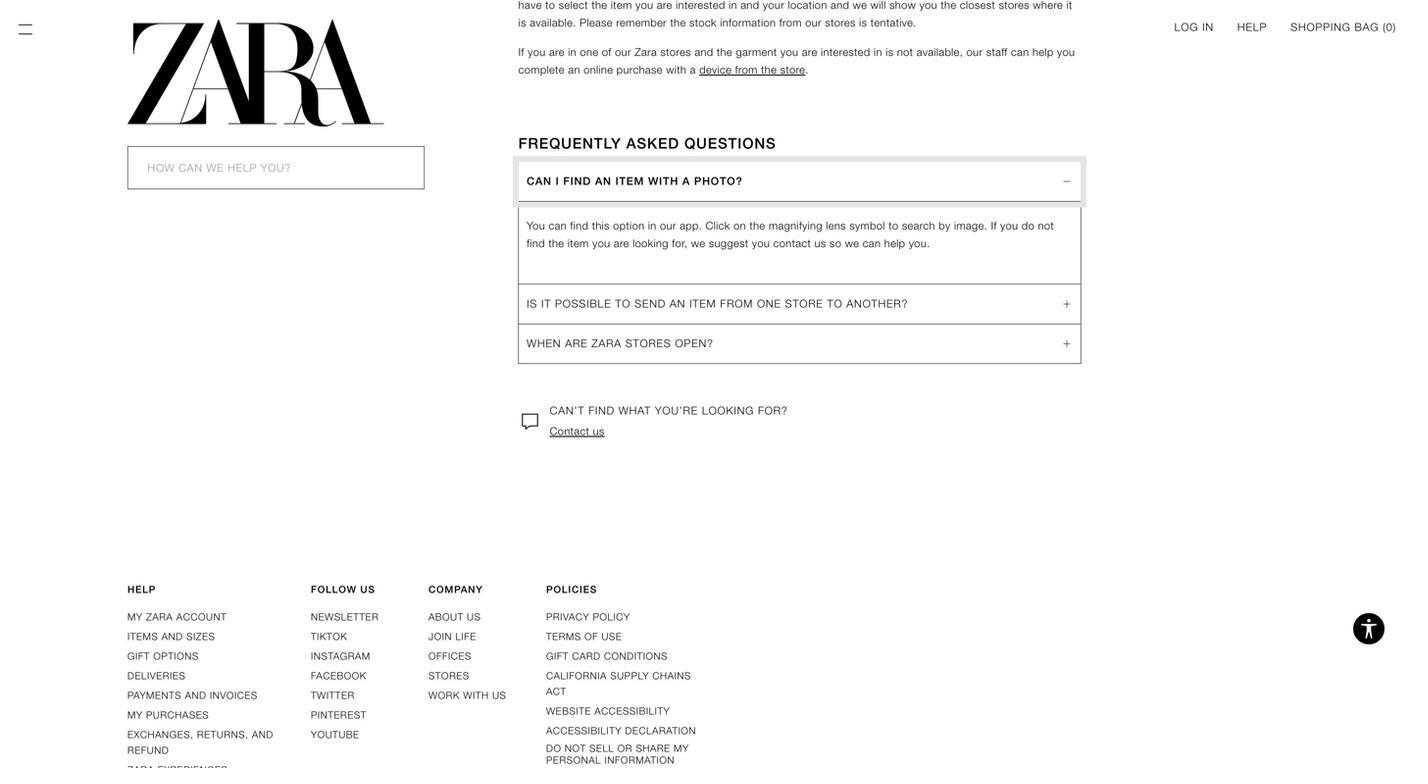 Task type: describe. For each thing, give the bounding box(es) containing it.
gift
[[128, 650, 150, 662]]

lens
[[827, 220, 847, 232]]

1 vertical spatial accessibility
[[547, 725, 622, 737]]

accessibility declaration link
[[547, 725, 697, 737]]

online
[[584, 64, 614, 76]]

is
[[527, 298, 538, 310]]

plus image for is it possible to send an item from one store to another?
[[1062, 292, 1074, 316]]

california
[[547, 670, 607, 682]]

not
[[565, 743, 586, 754]]

company
[[429, 584, 483, 595]]

availability of an in-store item element
[[519, 0, 1082, 95]]

can't
[[550, 405, 585, 417]]

can inside if you are in one of our zara stores and the garment you are interested in is not available, our staff can help you complete an online purchase with a
[[1012, 46, 1030, 58]]

less image for is it possible to send an item from one store to another?
[[1056, 298, 1080, 310]]

0 status
[[1387, 21, 1394, 33]]

my
[[674, 743, 690, 754]]

item inside "dropdown button"
[[690, 298, 717, 310]]

or
[[618, 743, 633, 754]]

of
[[602, 46, 612, 58]]

with inside about us join life offices stores work with us
[[464, 690, 489, 701]]

us right the follow
[[361, 584, 376, 595]]

about
[[429, 611, 464, 623]]

photo?
[[695, 175, 743, 187]]

terms of use link
[[547, 631, 623, 643]]

find
[[564, 175, 592, 187]]

1 my from the top
[[128, 611, 143, 623]]

invoices
[[210, 690, 258, 701]]

pinterest
[[311, 709, 367, 721]]

the down garment
[[762, 64, 777, 76]]

find inside the can't find what you're looking for? contact us
[[589, 405, 615, 417]]

if inside 'you can find this option in our app. click on the magnifying lens symbol to search by image. if you do not find the item you are looking for, we suggest you contact us so we can help you.'
[[992, 220, 998, 232]]

can i find an item with a photo? button
[[519, 162, 1081, 201]]

shopping
[[1291, 21, 1352, 33]]

0 vertical spatial find
[[571, 220, 589, 232]]

can't find what you're looking for? contact us
[[550, 405, 788, 437]]

deliveries link
[[128, 670, 186, 682]]

tiktok
[[311, 631, 348, 643]]

device from the store link
[[700, 64, 806, 76]]

do
[[547, 743, 562, 754]]

0 vertical spatial help
[[1238, 21, 1268, 33]]

2 to from the left
[[828, 298, 843, 310]]

store
[[781, 64, 806, 76]]

this
[[592, 220, 610, 232]]

life
[[456, 631, 477, 643]]

zara inside dropdown button
[[592, 337, 622, 350]]

open menu image
[[16, 20, 35, 39]]

account
[[176, 611, 227, 623]]

card
[[572, 650, 601, 662]]

items and sizes link
[[128, 631, 215, 643]]

offices link
[[429, 650, 472, 662]]

2 horizontal spatial are
[[802, 46, 818, 58]]

twitter link
[[311, 690, 355, 701]]

use
[[602, 631, 623, 643]]

when are zara stores open? button
[[519, 324, 1081, 363]]

facebook link
[[311, 670, 367, 682]]

sell
[[590, 743, 615, 754]]

information
[[605, 754, 675, 766]]

1 to from the left
[[616, 298, 631, 310]]

help inside 'you can find this option in our app. click on the magnifying lens symbol to search by image. if you do not find the item you are looking for, we suggest you contact us so we can help you.'
[[885, 237, 906, 250]]

pinterest link
[[311, 709, 367, 721]]

are inside 'you can find this option in our app. click on the magnifying lens symbol to search by image. if you do not find the item you are looking for, we suggest you contact us so we can help you.'
[[614, 237, 630, 250]]

policies
[[547, 584, 598, 595]]

2 vertical spatial can
[[863, 237, 881, 250]]

declaration
[[625, 725, 697, 737]]

click
[[706, 220, 731, 232]]

can i find an item with a photo?
[[527, 175, 743, 187]]

do not sell or share my personal information button
[[547, 743, 710, 766]]

the left 'item'
[[549, 237, 565, 250]]

us inside the can't find what you're looking for? contact us
[[593, 425, 605, 437]]

us right work
[[493, 690, 507, 701]]

purchases
[[146, 709, 209, 721]]

of
[[585, 631, 599, 643]]

0
[[1387, 21, 1394, 33]]

you up complete
[[528, 46, 546, 58]]

work
[[429, 690, 460, 701]]

newsletter tiktok instagram facebook twitter pinterest youtube
[[311, 611, 379, 741]]

1 horizontal spatial and
[[185, 690, 207, 701]]

purchase
[[617, 64, 663, 76]]

exchanges, returns, and refund link
[[128, 729, 274, 756]]

suggest
[[709, 237, 749, 250]]

device from the store .
[[700, 64, 809, 76]]

supply
[[611, 670, 650, 682]]

0 vertical spatial and
[[162, 631, 183, 643]]

do
[[1022, 220, 1035, 232]]

you can find this option in our app. click on the magnifying lens symbol to search by image. if you do not find the item you are looking for, we suggest you contact us so we can help you.
[[527, 220, 1058, 250]]

by
[[939, 220, 951, 232]]

work with us link
[[429, 690, 507, 701]]

conditions
[[604, 650, 668, 662]]

my purchases link
[[128, 709, 209, 721]]

frequently
[[519, 135, 622, 152]]

another?
[[847, 298, 909, 310]]

returns,
[[197, 729, 249, 741]]

stores link
[[429, 670, 470, 682]]

an inside "dropdown button"
[[670, 298, 686, 310]]

offices
[[429, 650, 472, 662]]

it
[[542, 298, 552, 310]]

so
[[830, 237, 842, 250]]

zara logo united states. image
[[128, 20, 384, 127]]

contact
[[550, 425, 590, 437]]

not inside if you are in one of our zara stores and the garment you are interested in is not available, our staff can help you complete an online purchase with a
[[898, 46, 914, 58]]

us up life
[[467, 611, 481, 623]]

2 we from the left
[[846, 237, 860, 250]]

0 vertical spatial accessibility
[[595, 705, 671, 717]]

2 horizontal spatial our
[[967, 46, 984, 58]]

with inside if you are in one of our zara stores and the garment you are interested in is not available, our staff can help you complete an online purchase with a
[[666, 64, 687, 76]]

less image for when are zara stores open?
[[1056, 338, 1080, 350]]

complete
[[519, 64, 565, 76]]

youtube
[[311, 729, 360, 741]]

exchanges,
[[128, 729, 194, 741]]

you.
[[909, 237, 931, 250]]

newsletter link
[[311, 611, 379, 623]]

you left do
[[1001, 220, 1019, 232]]

0 horizontal spatial are
[[549, 46, 565, 58]]



Task type: locate. For each thing, give the bounding box(es) containing it.
my
[[128, 611, 143, 623], [128, 709, 143, 721]]

contact
[[774, 237, 812, 250]]

1 vertical spatial my
[[128, 709, 143, 721]]

and up purchases on the left
[[185, 690, 207, 701]]

gift card conditions link
[[547, 650, 668, 662]]

you up 'store'
[[781, 46, 799, 58]]

an right send
[[670, 298, 686, 310]]

item inside dropdown button
[[616, 175, 645, 187]]

in
[[1203, 21, 1215, 33]]

in
[[568, 46, 577, 58], [874, 46, 883, 58], [648, 220, 657, 232]]

terms
[[547, 631, 582, 643]]

magnifying
[[769, 220, 823, 232]]

gift options link
[[128, 650, 199, 662]]

0 horizontal spatial we
[[692, 237, 706, 250]]

less image inside can i find an item with a photo? dropdown button
[[1062, 170, 1074, 193]]

tiktok link
[[311, 631, 348, 643]]

2 vertical spatial and
[[252, 729, 274, 741]]

and right 'returns,'
[[252, 729, 274, 741]]

one
[[757, 298, 782, 310]]

0 vertical spatial zara
[[592, 337, 622, 350]]

1 vertical spatial not
[[1039, 220, 1055, 232]]

stores
[[661, 46, 692, 58]]

1 horizontal spatial if
[[992, 220, 998, 232]]

)
[[1394, 21, 1397, 33]]

help up my zara account link
[[128, 584, 156, 595]]

our right of
[[615, 46, 632, 58]]

0 vertical spatial an
[[595, 175, 612, 187]]

can right the 'you'
[[549, 220, 567, 232]]

send
[[635, 298, 666, 310]]

option
[[614, 220, 645, 232]]

1 horizontal spatial can
[[863, 237, 881, 250]]

not right do
[[1039, 220, 1055, 232]]

0 horizontal spatial item
[[616, 175, 645, 187]]

items
[[128, 631, 158, 643]]

asked
[[627, 135, 680, 152]]

0 vertical spatial looking
[[633, 237, 669, 250]]

1 vertical spatial with
[[464, 690, 489, 701]]

to
[[616, 298, 631, 310], [828, 298, 843, 310]]

accessibility up not
[[547, 725, 622, 737]]

1 we from the left
[[692, 237, 706, 250]]

if you are in one of our zara stores and the garment you are interested in is not available, our staff can help you complete an online purchase with a
[[519, 46, 1079, 76]]

2 horizontal spatial can
[[1012, 46, 1030, 58]]

website accessibility link
[[547, 705, 671, 717]]

share
[[636, 743, 671, 754]]

0 vertical spatial with
[[666, 64, 687, 76]]

0 horizontal spatial with
[[464, 690, 489, 701]]

my zara account items and sizes gift options deliveries payments and invoices my purchases exchanges, returns, and refund
[[128, 611, 274, 756]]

1 horizontal spatial our
[[660, 220, 677, 232]]

1 vertical spatial item
[[690, 298, 717, 310]]

accessibility image
[[1350, 609, 1389, 649]]

1 vertical spatial find
[[527, 237, 545, 250]]

staff
[[987, 46, 1008, 58]]

0 vertical spatial plus image
[[1062, 292, 1074, 316]]

if
[[519, 46, 525, 58], [992, 220, 998, 232]]

0 vertical spatial if
[[519, 46, 525, 58]]

1 horizontal spatial zara
[[592, 337, 622, 350]]

0 horizontal spatial an
[[595, 175, 612, 187]]

our up for,
[[660, 220, 677, 232]]

bag
[[1356, 21, 1380, 33]]

are up .
[[802, 46, 818, 58]]

the inside if you are in one of our zara stores and the garment you are interested in is not available, our staff can help you complete an online purchase with a
[[717, 46, 733, 58]]

log in link
[[1175, 20, 1215, 35]]

deliveries
[[128, 670, 186, 682]]

(
[[1384, 21, 1387, 33]]

help inside if you are in one of our zara stores and the garment you are interested in is not available, our staff can help you complete an online purchase with a
[[1033, 46, 1054, 58]]

one
[[580, 46, 599, 58]]

1 vertical spatial can
[[549, 220, 567, 232]]

1 horizontal spatial to
[[828, 298, 843, 310]]

our left staff
[[967, 46, 984, 58]]

facebook
[[311, 670, 367, 682]]

zara
[[592, 337, 622, 350], [146, 611, 173, 623]]

our inside 'you can find this option in our app. click on the magnifying lens symbol to search by image. if you do not find the item you are looking for, we suggest you contact us so we can help you.'
[[660, 220, 677, 232]]

zara inside my zara account items and sizes gift options deliveries payments and invoices my purchases exchanges, returns, and refund
[[146, 611, 173, 623]]

in left one
[[568, 46, 577, 58]]

plus image inside is it possible to send an item from one store to another? "dropdown button"
[[1062, 292, 1074, 316]]

2 horizontal spatial in
[[874, 46, 883, 58]]

symbol
[[850, 220, 886, 232]]

2 horizontal spatial and
[[252, 729, 274, 741]]

what
[[619, 405, 652, 417]]

0 horizontal spatial and
[[162, 631, 183, 643]]

website
[[547, 705, 592, 717]]

app.
[[680, 220, 703, 232]]

2 vertical spatial find
[[589, 405, 615, 417]]

0 vertical spatial help
[[1033, 46, 1054, 58]]

1 vertical spatial zara
[[146, 611, 173, 623]]

follow
[[311, 584, 357, 595]]

for,
[[672, 237, 688, 250]]

1 horizontal spatial help
[[1033, 46, 1054, 58]]

the right on
[[750, 220, 766, 232]]

is it possible to send an item from one store to another?
[[527, 298, 909, 310]]

0 vertical spatial can
[[1012, 46, 1030, 58]]

looking left for?
[[702, 405, 755, 417]]

2 vertical spatial less image
[[1056, 338, 1080, 350]]

0 horizontal spatial if
[[519, 46, 525, 58]]

from
[[736, 64, 758, 76]]

when are zara stores open?
[[527, 337, 714, 350]]

zara right are
[[592, 337, 622, 350]]

1 vertical spatial looking
[[702, 405, 755, 417]]

1 vertical spatial help
[[128, 584, 156, 595]]

2 my from the top
[[128, 709, 143, 721]]

1 horizontal spatial not
[[1039, 220, 1055, 232]]

0 horizontal spatial to
[[616, 298, 631, 310]]

item left from
[[690, 298, 717, 310]]

log in
[[1175, 21, 1215, 33]]

we right for,
[[692, 237, 706, 250]]

payments
[[128, 690, 182, 701]]

interested
[[821, 46, 871, 58]]

0 horizontal spatial looking
[[633, 237, 669, 250]]

we right the so
[[846, 237, 860, 250]]

twitter
[[311, 690, 355, 701]]

find left what
[[589, 405, 615, 417]]

about us join life offices stores work with us
[[429, 611, 507, 701]]

our for you can find this option in our app. click on the magnifying lens symbol to search by image. if you do not find the item you are looking for, we suggest you contact us so we can help you.
[[660, 220, 677, 232]]

find up 'item'
[[571, 220, 589, 232]]

you right staff
[[1058, 46, 1076, 58]]

is it possible to send an item from one store to another? button
[[519, 284, 1081, 324]]

0 vertical spatial not
[[898, 46, 914, 58]]

help
[[1238, 21, 1268, 33], [128, 584, 156, 595]]

my down the "payments"
[[128, 709, 143, 721]]

0 vertical spatial less image
[[1062, 170, 1074, 193]]

help link
[[1238, 20, 1268, 35]]

1 horizontal spatial help
[[1238, 21, 1268, 33]]

open?
[[676, 337, 714, 350]]

1 vertical spatial an
[[670, 298, 686, 310]]

the up the device
[[717, 46, 733, 58]]

not right is
[[898, 46, 914, 58]]

with
[[649, 175, 679, 187]]

0 horizontal spatial help
[[885, 237, 906, 250]]

0 horizontal spatial not
[[898, 46, 914, 58]]

i
[[556, 175, 560, 187]]

are down the option
[[614, 237, 630, 250]]

when
[[527, 337, 562, 350]]

0 horizontal spatial can
[[549, 220, 567, 232]]

us left the so
[[815, 237, 827, 250]]

help right the in
[[1238, 21, 1268, 33]]

1 vertical spatial less image
[[1056, 298, 1080, 310]]

1 vertical spatial and
[[185, 690, 207, 701]]

1 horizontal spatial item
[[690, 298, 717, 310]]

to right store at the top right of the page
[[828, 298, 843, 310]]

looking
[[633, 237, 669, 250], [702, 405, 755, 417]]

0 vertical spatial item
[[616, 175, 645, 187]]

garment
[[736, 46, 778, 58]]

join
[[429, 631, 452, 643]]

help right staff
[[1033, 46, 1054, 58]]

0 horizontal spatial zara
[[146, 611, 173, 623]]

are up complete
[[549, 46, 565, 58]]

an right find
[[595, 175, 612, 187]]

search
[[903, 220, 936, 232]]

plus image
[[1062, 292, 1074, 316], [1062, 332, 1074, 356]]

1 horizontal spatial an
[[670, 298, 686, 310]]

youtube link
[[311, 729, 360, 741]]

less image inside when are zara stores open? dropdown button
[[1056, 338, 1080, 350]]

our for if you are in one of our zara stores and the garment you are interested in is not available, our staff can help you complete an online purchase with a
[[615, 46, 632, 58]]

you down this
[[593, 237, 611, 250]]

0 vertical spatial my
[[128, 611, 143, 623]]

1 horizontal spatial in
[[648, 220, 657, 232]]

with left a
[[666, 64, 687, 76]]

possible
[[555, 298, 612, 310]]

stores
[[626, 337, 672, 350]]

in left is
[[874, 46, 883, 58]]

are
[[565, 337, 588, 350]]

2 plus image from the top
[[1062, 332, 1074, 356]]

1 vertical spatial plus image
[[1062, 332, 1074, 356]]

not inside 'you can find this option in our app. click on the magnifying lens symbol to search by image. if you do not find the item you are looking for, we suggest you contact us so we can help you.'
[[1039, 220, 1055, 232]]

chains
[[653, 670, 692, 682]]

can right staff
[[1012, 46, 1030, 58]]

.
[[806, 64, 809, 76]]

my up items
[[128, 611, 143, 623]]

less image inside is it possible to send an item from one store to another? "dropdown button"
[[1056, 298, 1080, 310]]

less image
[[1062, 170, 1074, 193], [1056, 298, 1080, 310], [1056, 338, 1080, 350]]

1 horizontal spatial we
[[846, 237, 860, 250]]

1 horizontal spatial looking
[[702, 405, 755, 417]]

privacy policy link
[[547, 611, 631, 623]]

and up options
[[162, 631, 183, 643]]

instagram link
[[311, 650, 371, 662]]

1 vertical spatial help
[[885, 237, 906, 250]]

plus image for when are zara stores open?
[[1062, 332, 1074, 356]]

log
[[1175, 21, 1199, 33]]

you left contact
[[752, 237, 770, 250]]

looking inside 'you can find this option in our app. click on the magnifying lens symbol to search by image. if you do not find the item you are looking for, we suggest you contact us so we can help you.'
[[633, 237, 669, 250]]

plus image inside when are zara stores open? dropdown button
[[1062, 332, 1074, 356]]

if right image.
[[992, 220, 998, 232]]

item left with
[[616, 175, 645, 187]]

to left send
[[616, 298, 631, 310]]

an
[[568, 64, 581, 76]]

can down symbol
[[863, 237, 881, 250]]

looking down the option
[[633, 237, 669, 250]]

1 vertical spatial if
[[992, 220, 998, 232]]

you're
[[655, 405, 699, 417]]

store
[[786, 298, 824, 310]]

in inside 'you can find this option in our app. click on the magnifying lens symbol to search by image. if you do not find the item you are looking for, we suggest you contact us so we can help you.'
[[648, 220, 657, 232]]

if inside if you are in one of our zara stores and the garment you are interested in is not available, our staff can help you complete an online purchase with a
[[519, 46, 525, 58]]

with right work
[[464, 690, 489, 701]]

gift
[[547, 650, 569, 662]]

1 horizontal spatial with
[[666, 64, 687, 76]]

zara up items and sizes link
[[146, 611, 173, 623]]

if up complete
[[519, 46, 525, 58]]

us inside 'you can find this option in our app. click on the magnifying lens symbol to search by image. if you do not find the item you are looking for, we suggest you contact us so we can help you.'
[[815, 237, 827, 250]]

an
[[595, 175, 612, 187], [670, 298, 686, 310]]

personal
[[547, 754, 602, 766]]

How can we help you? search field
[[128, 146, 425, 189]]

help down to
[[885, 237, 906, 250]]

a
[[690, 64, 696, 76]]

in right the option
[[648, 220, 657, 232]]

shopping bag ( 0 )
[[1291, 21, 1397, 33]]

for?
[[758, 405, 788, 417]]

0 horizontal spatial in
[[568, 46, 577, 58]]

looking inside the can't find what you're looking for? contact us
[[702, 405, 755, 417]]

0 horizontal spatial help
[[128, 584, 156, 595]]

refund
[[128, 745, 169, 756]]

and
[[695, 46, 714, 58]]

accessibility up accessibility declaration link
[[595, 705, 671, 717]]

1 horizontal spatial are
[[614, 237, 630, 250]]

an inside dropdown button
[[595, 175, 612, 187]]

find down the 'you'
[[527, 237, 545, 250]]

1 plus image from the top
[[1062, 292, 1074, 316]]

us right contact
[[593, 425, 605, 437]]

0 horizontal spatial our
[[615, 46, 632, 58]]



Task type: vqa. For each thing, say whether or not it's contained in the screenshot.
left If
yes



